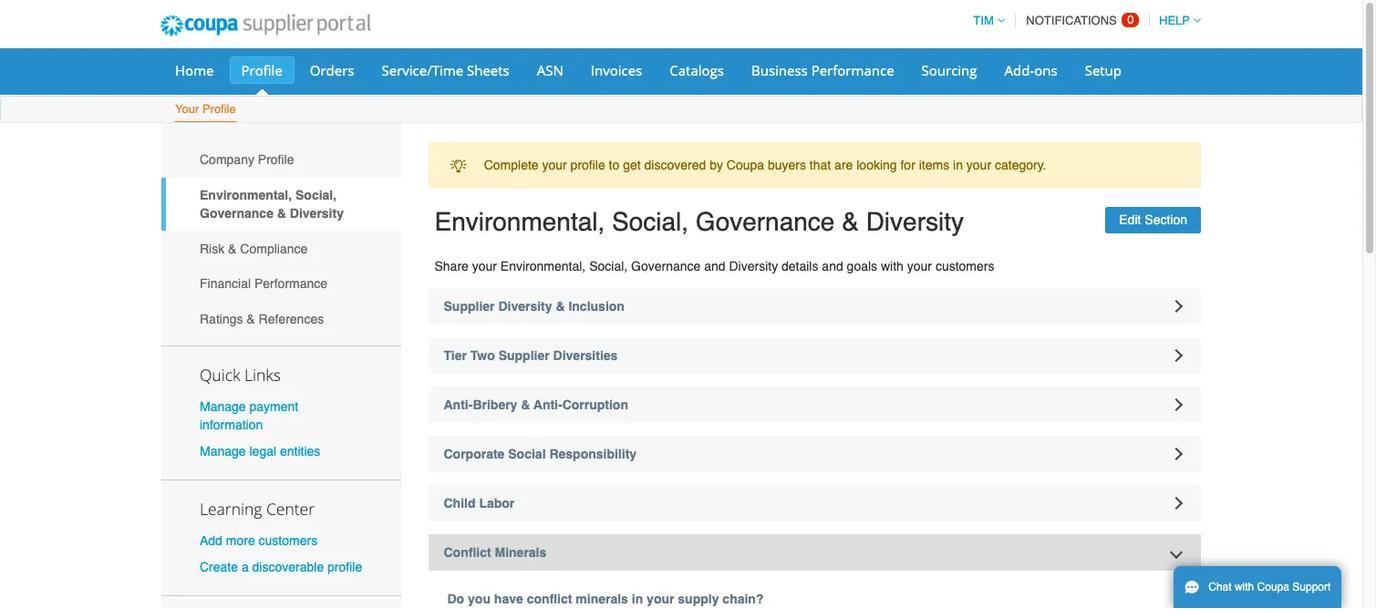 Task type: describe. For each thing, give the bounding box(es) containing it.
manage payment information link
[[200, 399, 298, 432]]

1 anti- from the left
[[444, 398, 473, 412]]

items
[[919, 158, 949, 173]]

tier two supplier diversities heading
[[428, 337, 1201, 374]]

ratings
[[200, 312, 243, 326]]

tier
[[444, 348, 467, 363]]

share
[[435, 259, 469, 274]]

category.
[[995, 158, 1046, 173]]

with inside button
[[1235, 581, 1254, 594]]

your profile link
[[174, 98, 237, 122]]

anti-bribery & anti-corruption
[[444, 398, 628, 412]]

social
[[508, 447, 546, 461]]

& right the ratings at the bottom
[[247, 312, 255, 326]]

catalogs link
[[658, 57, 736, 84]]

manage for manage payment information
[[200, 399, 246, 414]]

entities
[[280, 444, 320, 459]]

labor
[[479, 496, 515, 511]]

2 vertical spatial social,
[[589, 259, 628, 274]]

company profile
[[200, 153, 294, 167]]

supplier diversity & inclusion heading
[[428, 288, 1201, 325]]

business performance link
[[739, 57, 906, 84]]

discoverable
[[252, 560, 324, 575]]

coupa supplier portal image
[[148, 3, 383, 48]]

navigation containing notifications 0
[[965, 3, 1201, 38]]

1 horizontal spatial environmental, social, governance & diversity
[[435, 207, 964, 237]]

complete
[[484, 158, 539, 173]]

support
[[1292, 581, 1331, 594]]

center
[[266, 498, 315, 520]]

ratings & references link
[[161, 301, 401, 337]]

add-
[[1004, 61, 1034, 79]]

manage legal entities
[[200, 444, 320, 459]]

1 vertical spatial social,
[[612, 207, 689, 237]]

social, inside environmental, social, governance & diversity
[[295, 188, 337, 202]]

chat with coupa support button
[[1174, 566, 1342, 608]]

links
[[244, 363, 281, 385]]

a
[[242, 560, 249, 575]]

conflict minerals
[[444, 545, 546, 560]]

asn link
[[525, 57, 575, 84]]

ons
[[1034, 61, 1057, 79]]

& inside heading
[[556, 299, 565, 314]]

setup link
[[1073, 57, 1133, 84]]

orders
[[310, 61, 354, 79]]

manage legal entities link
[[200, 444, 320, 459]]

add-ons link
[[993, 57, 1069, 84]]

add-ons
[[1004, 61, 1057, 79]]

chat with coupa support
[[1208, 581, 1331, 594]]

diversity inside environmental, social, governance & diversity
[[290, 206, 344, 221]]

coupa inside alert
[[727, 158, 764, 173]]

1 and from the left
[[704, 259, 725, 274]]

risk & compliance link
[[161, 231, 401, 266]]

create
[[200, 560, 238, 575]]

complete your profile to get discovered by coupa buyers that are looking for items in your category.
[[484, 158, 1046, 173]]

edit section link
[[1105, 207, 1201, 233]]

supplier diversity & inclusion button
[[428, 288, 1201, 325]]

have
[[494, 592, 523, 606]]

service/time sheets
[[382, 61, 510, 79]]

child labor
[[444, 496, 515, 511]]

risk & compliance
[[200, 241, 308, 256]]

& inside heading
[[521, 398, 530, 412]]

discovered
[[644, 158, 706, 173]]

sheets
[[467, 61, 510, 79]]

two
[[470, 348, 495, 363]]

section
[[1145, 213, 1187, 227]]

responsibility
[[549, 447, 637, 461]]

0 horizontal spatial customers
[[259, 533, 317, 548]]

minerals
[[576, 592, 628, 606]]

your right "share"
[[472, 259, 497, 274]]

share your environmental, social, governance and diversity details and goals with your customers
[[435, 259, 994, 274]]

help
[[1159, 14, 1190, 27]]

company
[[200, 153, 254, 167]]

financial
[[200, 277, 251, 291]]

add
[[200, 533, 222, 548]]

environmental, inside environmental, social, governance & diversity
[[200, 188, 292, 202]]

manage for manage legal entities
[[200, 444, 246, 459]]

your profile
[[175, 102, 236, 116]]

are
[[834, 158, 853, 173]]

1 vertical spatial environmental,
[[435, 207, 605, 237]]

& up goals
[[842, 207, 859, 237]]

profile inside alert
[[570, 158, 605, 173]]

legal
[[249, 444, 276, 459]]

by
[[710, 158, 723, 173]]

tim
[[973, 14, 994, 27]]

corporate social responsibility button
[[428, 436, 1201, 472]]

your right complete
[[542, 158, 567, 173]]

your left supply
[[647, 592, 674, 606]]

looking
[[856, 158, 897, 173]]

your left category.
[[966, 158, 991, 173]]

diversity down for
[[866, 207, 964, 237]]

notifications
[[1026, 14, 1117, 27]]

service/time sheets link
[[370, 57, 521, 84]]

sourcing link
[[910, 57, 989, 84]]

corporate
[[444, 447, 505, 461]]

bribery
[[473, 398, 517, 412]]

service/time
[[382, 61, 463, 79]]

0 horizontal spatial profile
[[327, 560, 362, 575]]



Task type: locate. For each thing, give the bounding box(es) containing it.
1 vertical spatial customers
[[259, 533, 317, 548]]

0
[[1127, 13, 1134, 26]]

diversity left details
[[729, 259, 778, 274]]

corporate social responsibility
[[444, 447, 637, 461]]

buyers
[[768, 158, 806, 173]]

payment
[[249, 399, 298, 414]]

ratings & references
[[200, 312, 324, 326]]

profile for your profile
[[202, 102, 236, 116]]

company profile link
[[161, 142, 401, 178]]

coupa right "by"
[[727, 158, 764, 173]]

2 manage from the top
[[200, 444, 246, 459]]

supplier
[[444, 299, 495, 314], [498, 348, 550, 363]]

1 horizontal spatial supplier
[[498, 348, 550, 363]]

quick links
[[200, 363, 281, 385]]

manage inside manage payment information
[[200, 399, 246, 414]]

notifications 0
[[1026, 13, 1134, 27]]

and
[[704, 259, 725, 274], [822, 259, 843, 274]]

your right goals
[[907, 259, 932, 274]]

child labor button
[[428, 485, 1201, 522]]

to
[[609, 158, 619, 173]]

you
[[468, 592, 491, 606]]

anti- down tier on the bottom left of page
[[444, 398, 473, 412]]

in right minerals
[[632, 592, 643, 606]]

invoices link
[[579, 57, 654, 84]]

1 vertical spatial coupa
[[1257, 581, 1289, 594]]

profile right discoverable
[[327, 560, 362, 575]]

add more customers
[[200, 533, 317, 548]]

do
[[447, 592, 464, 606]]

0 horizontal spatial and
[[704, 259, 725, 274]]

1 vertical spatial with
[[1235, 581, 1254, 594]]

setup
[[1085, 61, 1122, 79]]

0 vertical spatial social,
[[295, 188, 337, 202]]

corporate social responsibility heading
[[428, 436, 1201, 472]]

quick
[[200, 363, 240, 385]]

with right goals
[[881, 259, 904, 274]]

1 vertical spatial performance
[[254, 277, 327, 291]]

profile link
[[229, 57, 294, 84]]

corruption
[[562, 398, 628, 412]]

asn
[[537, 61, 563, 79]]

1 manage from the top
[[200, 399, 246, 414]]

social, up inclusion at the left of page
[[589, 259, 628, 274]]

environmental, social, governance & diversity up compliance
[[200, 188, 344, 221]]

0 horizontal spatial anti-
[[444, 398, 473, 412]]

2 and from the left
[[822, 259, 843, 274]]

risk
[[200, 241, 225, 256]]

1 vertical spatial manage
[[200, 444, 246, 459]]

1 horizontal spatial and
[[822, 259, 843, 274]]

social, down the company profile link
[[295, 188, 337, 202]]

1 vertical spatial profile
[[202, 102, 236, 116]]

financial performance link
[[161, 266, 401, 301]]

anti-
[[444, 398, 473, 412], [533, 398, 562, 412]]

1 horizontal spatial profile
[[570, 158, 605, 173]]

& inside environmental, social, governance & diversity
[[277, 206, 286, 221]]

environmental, down complete
[[435, 207, 605, 237]]

conflict minerals heading
[[428, 534, 1201, 571]]

1 horizontal spatial with
[[1235, 581, 1254, 594]]

environmental, up supplier diversity & inclusion
[[500, 259, 586, 274]]

profile left to
[[570, 158, 605, 173]]

0 horizontal spatial environmental, social, governance & diversity
[[200, 188, 344, 221]]

supplier inside 'dropdown button'
[[498, 348, 550, 363]]

0 horizontal spatial supplier
[[444, 299, 495, 314]]

your
[[542, 158, 567, 173], [966, 158, 991, 173], [472, 259, 497, 274], [907, 259, 932, 274], [647, 592, 674, 606]]

goals
[[847, 259, 877, 274]]

complete your profile to get discovered by coupa buyers that are looking for items in your category. alert
[[428, 142, 1201, 188]]

in right items
[[953, 158, 963, 173]]

in
[[953, 158, 963, 173], [632, 592, 643, 606]]

business
[[751, 61, 808, 79]]

profile
[[570, 158, 605, 173], [327, 560, 362, 575]]

2 vertical spatial profile
[[258, 153, 294, 167]]

financial performance
[[200, 277, 327, 291]]

&
[[277, 206, 286, 221], [842, 207, 859, 237], [228, 241, 237, 256], [556, 299, 565, 314], [247, 312, 255, 326], [521, 398, 530, 412]]

customers
[[935, 259, 994, 274], [259, 533, 317, 548]]

0 vertical spatial profile
[[241, 61, 283, 79]]

& up risk & compliance link
[[277, 206, 286, 221]]

0 vertical spatial in
[[953, 158, 963, 173]]

2 anti- from the left
[[533, 398, 562, 412]]

invoices
[[591, 61, 642, 79]]

tier two supplier diversities
[[444, 348, 618, 363]]

compliance
[[240, 241, 308, 256]]

1 horizontal spatial performance
[[811, 61, 894, 79]]

manage down information
[[200, 444, 246, 459]]

1 horizontal spatial anti-
[[533, 398, 562, 412]]

chain?
[[723, 592, 764, 606]]

1 vertical spatial in
[[632, 592, 643, 606]]

0 vertical spatial supplier
[[444, 299, 495, 314]]

coupa inside button
[[1257, 581, 1289, 594]]

add more customers link
[[200, 533, 317, 548]]

performance right the business
[[811, 61, 894, 79]]

coupa left support
[[1257, 581, 1289, 594]]

profile right the your
[[202, 102, 236, 116]]

governance inside environmental, social, governance & diversity
[[200, 206, 274, 221]]

chat
[[1208, 581, 1232, 594]]

conflict minerals button
[[428, 534, 1201, 571]]

supplier inside dropdown button
[[444, 299, 495, 314]]

create a discoverable profile
[[200, 560, 362, 575]]

with right chat
[[1235, 581, 1254, 594]]

more
[[226, 533, 255, 548]]

details
[[782, 259, 818, 274]]

environmental, social, governance & diversity link
[[161, 178, 401, 231]]

performance for financial performance
[[254, 277, 327, 291]]

in inside alert
[[953, 158, 963, 173]]

inclusion
[[568, 299, 625, 314]]

help link
[[1151, 14, 1201, 27]]

catalogs
[[670, 61, 724, 79]]

manage up information
[[200, 399, 246, 414]]

environmental, down 'company profile'
[[200, 188, 292, 202]]

anti-bribery & anti-corruption heading
[[428, 387, 1201, 423]]

& left inclusion at the left of page
[[556, 299, 565, 314]]

and left details
[[704, 259, 725, 274]]

learning center
[[200, 498, 315, 520]]

profile
[[241, 61, 283, 79], [202, 102, 236, 116], [258, 153, 294, 167]]

child labor heading
[[428, 485, 1201, 522]]

information
[[200, 417, 263, 432]]

do you have conflict minerals in your supply chain?
[[447, 592, 764, 606]]

diversities
[[553, 348, 618, 363]]

references
[[259, 312, 324, 326]]

0 vertical spatial with
[[881, 259, 904, 274]]

home link
[[163, 57, 226, 84]]

navigation
[[965, 3, 1201, 38]]

supplier down "share"
[[444, 299, 495, 314]]

anti-bribery & anti-corruption button
[[428, 387, 1201, 423]]

environmental, social, governance & diversity up share your environmental, social, governance and diversity details and goals with your customers
[[435, 207, 964, 237]]

home
[[175, 61, 214, 79]]

0 vertical spatial coupa
[[727, 158, 764, 173]]

learning
[[200, 498, 262, 520]]

that
[[810, 158, 831, 173]]

diversity inside dropdown button
[[498, 299, 552, 314]]

profile down coupa supplier portal image
[[241, 61, 283, 79]]

for
[[900, 158, 915, 173]]

edit
[[1119, 213, 1141, 227]]

supplier right "two"
[[498, 348, 550, 363]]

0 horizontal spatial coupa
[[727, 158, 764, 173]]

0 vertical spatial manage
[[200, 399, 246, 414]]

minerals
[[495, 545, 546, 560]]

2 vertical spatial environmental,
[[500, 259, 586, 274]]

& right risk
[[228, 241, 237, 256]]

edit section
[[1119, 213, 1187, 227]]

performance for business performance
[[811, 61, 894, 79]]

profile for company profile
[[258, 153, 294, 167]]

0 vertical spatial environmental,
[[200, 188, 292, 202]]

performance up references
[[254, 277, 327, 291]]

0 vertical spatial profile
[[570, 158, 605, 173]]

diversity up tier two supplier diversities
[[498, 299, 552, 314]]

0 horizontal spatial with
[[881, 259, 904, 274]]

anti- up corporate social responsibility
[[533, 398, 562, 412]]

1 horizontal spatial customers
[[935, 259, 994, 274]]

business performance
[[751, 61, 894, 79]]

0 vertical spatial customers
[[935, 259, 994, 274]]

conflict
[[444, 545, 491, 560]]

0 vertical spatial performance
[[811, 61, 894, 79]]

1 vertical spatial profile
[[327, 560, 362, 575]]

social, down get
[[612, 207, 689, 237]]

0 horizontal spatial in
[[632, 592, 643, 606]]

& right bribery
[[521, 398, 530, 412]]

profile up environmental, social, governance & diversity link
[[258, 153, 294, 167]]

sourcing
[[922, 61, 977, 79]]

diversity up risk & compliance link
[[290, 206, 344, 221]]

1 vertical spatial supplier
[[498, 348, 550, 363]]

1 horizontal spatial in
[[953, 158, 963, 173]]

1 horizontal spatial coupa
[[1257, 581, 1289, 594]]

tim link
[[965, 14, 1005, 27]]

0 horizontal spatial performance
[[254, 277, 327, 291]]

child
[[444, 496, 476, 511]]

supply
[[678, 592, 719, 606]]

and left goals
[[822, 259, 843, 274]]



Task type: vqa. For each thing, say whether or not it's contained in the screenshot.
coupa in the button
yes



